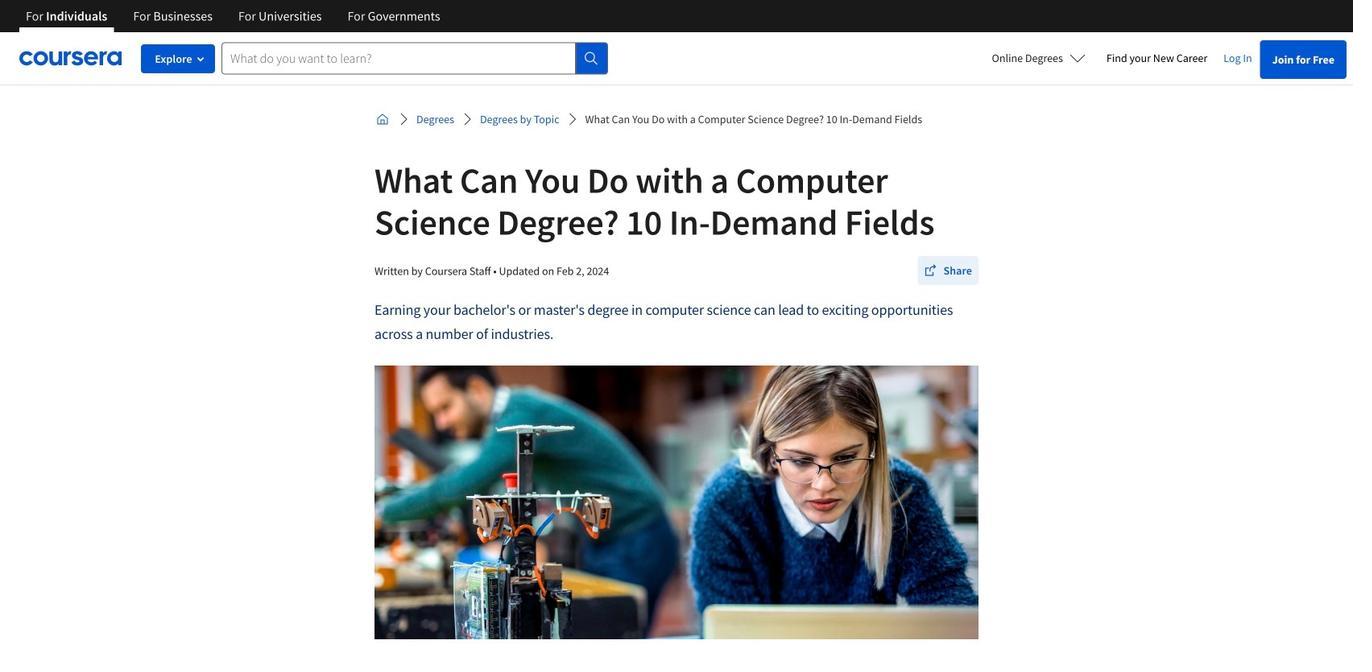 Task type: locate. For each thing, give the bounding box(es) containing it.
[featured image] blond woman wearing glasses and a blue sweater working in front of a computer at a futuristic computer science lab image
[[374, 366, 979, 661]]

None search field
[[221, 42, 608, 74]]



Task type: describe. For each thing, give the bounding box(es) containing it.
home image
[[376, 113, 389, 126]]

banner navigation
[[13, 0, 453, 32]]

What do you want to learn? text field
[[221, 42, 576, 74]]

coursera image
[[19, 45, 122, 71]]



Task type: vqa. For each thing, say whether or not it's contained in the screenshot.
What do you want to learn? text box
yes



